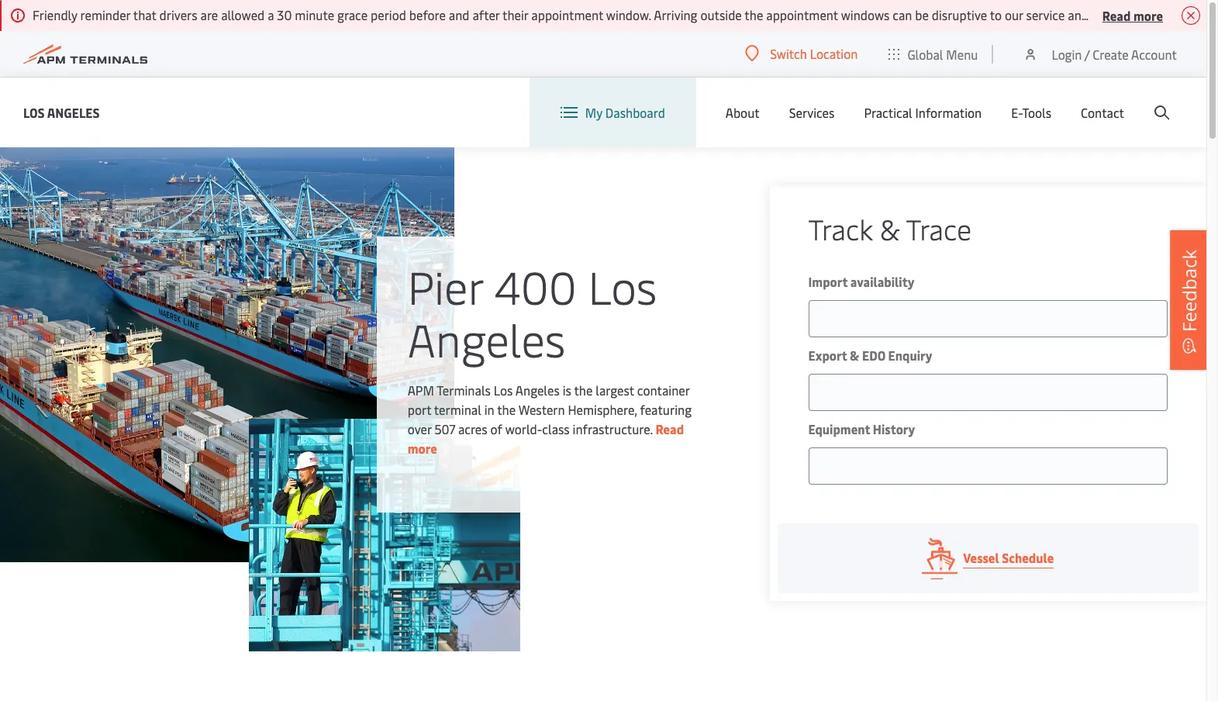 Task type: locate. For each thing, give the bounding box(es) containing it.
0 vertical spatial &
[[880, 209, 900, 247]]

400
[[495, 255, 577, 316]]

in
[[485, 401, 495, 418]]

read more for read more button
[[1103, 7, 1164, 24]]

before
[[409, 6, 446, 23]]

the right is
[[574, 381, 593, 398]]

switch
[[771, 45, 807, 62]]

1 horizontal spatial los
[[494, 381, 513, 398]]

0 horizontal spatial &
[[850, 347, 860, 364]]

1 vertical spatial los
[[588, 255, 657, 316]]

global
[[908, 45, 944, 62]]

0 horizontal spatial read
[[656, 420, 684, 437]]

/
[[1085, 45, 1090, 62]]

los
[[23, 104, 45, 121], [588, 255, 657, 316], [494, 381, 513, 398]]

0 horizontal spatial more
[[408, 440, 437, 457]]

read down featuring
[[656, 420, 684, 437]]

1 horizontal spatial appointment
[[767, 6, 839, 23]]

the right outside on the right of page
[[745, 6, 764, 23]]

appointment up switch location button
[[767, 6, 839, 23]]

our
[[1005, 6, 1024, 23]]

1 horizontal spatial more
[[1134, 7, 1164, 24]]

1 horizontal spatial read
[[1103, 7, 1131, 24]]

and
[[449, 6, 470, 23], [1069, 6, 1089, 23]]

more down over
[[408, 440, 437, 457]]

and left after
[[449, 6, 470, 23]]

1 vertical spatial more
[[408, 440, 437, 457]]

0 vertical spatial read more
[[1103, 7, 1164, 24]]

location
[[810, 45, 858, 62]]

angeles
[[47, 104, 100, 121], [408, 308, 566, 369], [516, 381, 560, 398]]

drivers
[[159, 6, 198, 23]]

appointment right the their
[[532, 6, 604, 23]]

los angeles
[[23, 104, 100, 121]]

and left have
[[1069, 6, 1089, 23]]

507
[[435, 420, 455, 437]]

read more for read more link
[[408, 420, 684, 457]]

can
[[893, 6, 913, 23]]

&
[[880, 209, 900, 247], [850, 347, 860, 364]]

& for edo
[[850, 347, 860, 364]]

angeles inside apm terminals los angeles is the largest container port terminal in the western hemisphere, featuring over 507 acres of world-class infrastructure.
[[516, 381, 560, 398]]

infrastructure.
[[573, 420, 653, 437]]

read more up login / create account
[[1103, 7, 1164, 24]]

login / create account
[[1052, 45, 1178, 62]]

read inside button
[[1103, 7, 1131, 24]]

terminal
[[434, 401, 482, 418]]

practical information button
[[865, 78, 982, 147]]

the
[[745, 6, 764, 23], [574, 381, 593, 398], [497, 401, 516, 418]]

los inside apm terminals los angeles is the largest container port terminal in the western hemisphere, featuring over 507 acres of world-class infrastructure.
[[494, 381, 513, 398]]

minute
[[295, 6, 335, 23]]

read for read more link
[[656, 420, 684, 437]]

close alert image
[[1182, 6, 1201, 25]]

the right in
[[497, 401, 516, 418]]

2 horizontal spatial los
[[588, 255, 657, 316]]

1 horizontal spatial the
[[574, 381, 593, 398]]

about button
[[726, 78, 760, 147]]

0 horizontal spatial the
[[497, 401, 516, 418]]

more inside read more
[[408, 440, 437, 457]]

service
[[1027, 6, 1066, 23]]

0 horizontal spatial and
[[449, 6, 470, 23]]

acres
[[458, 420, 488, 437]]

is
[[563, 381, 572, 398]]

equipment
[[809, 420, 871, 438]]

more up account
[[1134, 7, 1164, 24]]

& left trace
[[880, 209, 900, 247]]

that
[[133, 6, 156, 23]]

port
[[408, 401, 432, 418]]

track & trace
[[809, 209, 972, 247]]

angeles inside the pier 400 los angeles
[[408, 308, 566, 369]]

switch location button
[[746, 45, 858, 62]]

appointment
[[532, 6, 604, 23], [767, 6, 839, 23]]

my dashboard
[[586, 104, 666, 121]]

contact button
[[1082, 78, 1125, 147]]

0 horizontal spatial read more
[[408, 420, 684, 457]]

more inside button
[[1134, 7, 1164, 24]]

0 vertical spatial more
[[1134, 7, 1164, 24]]

availability
[[851, 273, 915, 290]]

1 vertical spatial &
[[850, 347, 860, 364]]

1 horizontal spatial and
[[1069, 6, 1089, 23]]

after
[[473, 6, 500, 23]]

largest
[[596, 381, 635, 398]]

0 vertical spatial angeles
[[47, 104, 100, 121]]

angeles for apm
[[516, 381, 560, 398]]

0 vertical spatial read
[[1103, 7, 1131, 24]]

negative
[[1121, 6, 1169, 23]]

export
[[809, 347, 848, 364]]

2 horizontal spatial the
[[745, 6, 764, 23]]

dashboard
[[606, 104, 666, 121]]

2 vertical spatial los
[[494, 381, 513, 398]]

world-
[[506, 420, 543, 437]]

0 vertical spatial the
[[745, 6, 764, 23]]

los inside the pier 400 los angeles
[[588, 255, 657, 316]]

vessel schedule
[[964, 549, 1055, 566]]

los angeles pier 400 image
[[0, 147, 454, 562]]

e-tools button
[[1012, 78, 1052, 147]]

more
[[1134, 7, 1164, 24], [408, 440, 437, 457]]

pier 400 los angeles
[[408, 255, 657, 369]]

edo
[[863, 347, 886, 364]]

featuring
[[640, 401, 692, 418]]

read more button
[[1103, 5, 1164, 25]]

& left edo at the right of page
[[850, 347, 860, 364]]

30
[[277, 6, 292, 23]]

about
[[726, 104, 760, 121]]

allowed
[[221, 6, 265, 23]]

1 vertical spatial angeles
[[408, 308, 566, 369]]

1 vertical spatial read more
[[408, 420, 684, 457]]

1 horizontal spatial &
[[880, 209, 900, 247]]

class
[[543, 420, 570, 437]]

0 horizontal spatial appointment
[[532, 6, 604, 23]]

2 vertical spatial angeles
[[516, 381, 560, 398]]

1 vertical spatial read
[[656, 420, 684, 437]]

0 horizontal spatial los
[[23, 104, 45, 121]]

read more down western
[[408, 420, 684, 457]]

apm terminals los angeles is the largest container port terminal in the western hemisphere, featuring over 507 acres of world-class infrastructure.
[[408, 381, 692, 437]]

more for read more link
[[408, 440, 437, 457]]

export & edo enquiry
[[809, 347, 933, 364]]

2 appointment from the left
[[767, 6, 839, 23]]

schedule
[[1003, 549, 1055, 566]]

account
[[1132, 45, 1178, 62]]

services
[[790, 104, 835, 121]]

read up login / create account
[[1103, 7, 1131, 24]]

1 horizontal spatial read more
[[1103, 7, 1164, 24]]



Task type: describe. For each thing, give the bounding box(es) containing it.
services button
[[790, 78, 835, 147]]

are
[[201, 6, 218, 23]]

contact
[[1082, 104, 1125, 121]]

of
[[491, 420, 503, 437]]

enquiry
[[889, 347, 933, 364]]

reminder
[[80, 6, 130, 23]]

feedback
[[1177, 250, 1203, 332]]

over
[[408, 420, 432, 437]]

western
[[519, 401, 565, 418]]

switch location
[[771, 45, 858, 62]]

los for pier 400 los angeles
[[588, 255, 657, 316]]

window.
[[607, 6, 652, 23]]

la secondary image
[[249, 419, 521, 652]]

information
[[916, 104, 982, 121]]

equipment history
[[809, 420, 916, 438]]

arriving
[[654, 6, 698, 23]]

angeles for pier
[[408, 308, 566, 369]]

los angeles link
[[23, 103, 100, 122]]

friendly
[[33, 6, 77, 23]]

trace
[[907, 209, 972, 247]]

login
[[1052, 45, 1083, 62]]

track
[[809, 209, 873, 247]]

global menu
[[908, 45, 979, 62]]

windows
[[842, 6, 890, 23]]

apm
[[408, 381, 434, 398]]

& for trace
[[880, 209, 900, 247]]

global menu button
[[874, 31, 994, 77]]

my
[[586, 104, 603, 121]]

1 vertical spatial the
[[574, 381, 593, 398]]

practical
[[865, 104, 913, 121]]

vessel
[[964, 549, 1000, 566]]

to
[[991, 6, 1002, 23]]

hemisphere,
[[568, 401, 637, 418]]

2 and from the left
[[1069, 6, 1089, 23]]

terminals
[[437, 381, 491, 398]]

vessel schedule link
[[778, 524, 1199, 594]]

import availability
[[809, 273, 915, 290]]

feedback button
[[1171, 230, 1210, 370]]

e-tools
[[1012, 104, 1052, 121]]

their
[[503, 6, 529, 23]]

login / create account link
[[1024, 31, 1178, 77]]

outside
[[701, 6, 742, 23]]

disruptive
[[932, 6, 988, 23]]

menu
[[947, 45, 979, 62]]

be
[[916, 6, 929, 23]]

grace
[[338, 6, 368, 23]]

2 vertical spatial the
[[497, 401, 516, 418]]

read for read more button
[[1103, 7, 1131, 24]]

period
[[371, 6, 406, 23]]

have
[[1092, 6, 1118, 23]]

0 vertical spatial los
[[23, 104, 45, 121]]

e-
[[1012, 104, 1023, 121]]

pier
[[408, 255, 483, 316]]

friendly reminder that drivers are allowed a 30 minute grace period before and after their appointment window. arriving outside the appointment windows can be disruptive to our service and have negative impacts 
[[33, 6, 1219, 23]]

1 appointment from the left
[[532, 6, 604, 23]]

my dashboard button
[[561, 78, 666, 147]]

1 and from the left
[[449, 6, 470, 23]]

history
[[873, 420, 916, 438]]

read more link
[[408, 420, 684, 457]]

create
[[1093, 45, 1129, 62]]

practical information
[[865, 104, 982, 121]]

more for read more button
[[1134, 7, 1164, 24]]

import
[[809, 273, 848, 290]]

los for apm terminals los angeles is the largest container port terminal in the western hemisphere, featuring over 507 acres of world-class infrastructure.
[[494, 381, 513, 398]]

impacts
[[1172, 6, 1216, 23]]

container
[[638, 381, 690, 398]]



Task type: vqa. For each thing, say whether or not it's contained in the screenshot.
Terminals
yes



